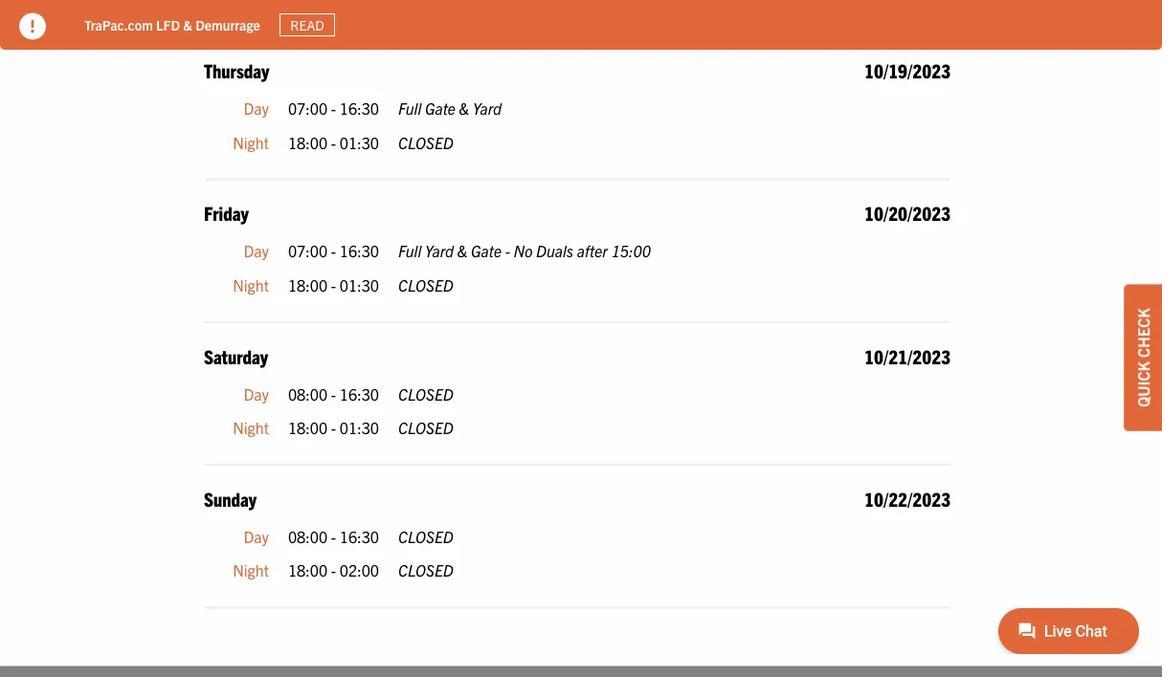 Task type: describe. For each thing, give the bounding box(es) containing it.
3 closed from the top
[[398, 384, 454, 403]]

08:00 - 16:30 for sunday
[[288, 527, 379, 546]]

18:00 - 01:30 for thursday
[[288, 133, 379, 152]]

day for saturday
[[244, 384, 269, 403]]

16:30 for thursday
[[340, 99, 379, 118]]

day for friday
[[244, 241, 269, 261]]

5 closed from the top
[[398, 527, 454, 546]]

1 horizontal spatial yard
[[473, 99, 502, 118]]

saturday
[[204, 344, 268, 368]]

trapac.com lfd & demurrage
[[84, 16, 260, 33]]

18:00 for friday
[[288, 276, 327, 295]]

day for thursday
[[244, 99, 269, 118]]

18:00 for thursday
[[288, 133, 327, 152]]

18:00 for sunday
[[288, 561, 327, 580]]

thursday
[[204, 58, 269, 82]]

18:00 for saturday
[[288, 418, 327, 437]]

night for sunday
[[233, 561, 269, 580]]

quick check
[[1133, 308, 1152, 408]]

08:00 for saturday
[[288, 384, 327, 403]]

01:30 for friday
[[340, 276, 379, 295]]

08:00 - 16:30 for saturday
[[288, 384, 379, 403]]

18:00 - 01:30 for saturday
[[288, 418, 379, 437]]

night for saturday
[[233, 418, 269, 437]]

01:30 for saturday
[[340, 418, 379, 437]]

full for thursday
[[398, 99, 421, 118]]

closed for friday
[[398, 276, 454, 295]]

check
[[1133, 308, 1152, 358]]

read
[[290, 16, 324, 34]]

0 vertical spatial gate
[[425, 99, 456, 118]]

sunday
[[204, 487, 257, 511]]

demurrage
[[195, 16, 260, 33]]

0 vertical spatial &
[[183, 16, 192, 33]]

closed for thursday
[[398, 133, 454, 152]]

read link
[[279, 13, 335, 37]]



Task type: locate. For each thing, give the bounding box(es) containing it.
2 day from the top
[[244, 241, 269, 261]]

02:00
[[340, 561, 379, 580]]

1 vertical spatial 07:00
[[288, 241, 327, 261]]

day down the friday
[[244, 241, 269, 261]]

1 vertical spatial gate
[[471, 241, 502, 261]]

footer
[[0, 667, 1162, 678]]

4 day from the top
[[244, 527, 269, 546]]

0 vertical spatial 01:30
[[340, 133, 379, 152]]

07:00 for friday
[[288, 241, 327, 261]]

1 07:00 - 16:30 from the top
[[288, 99, 379, 118]]

0 vertical spatial yard
[[473, 99, 502, 118]]

1 07:00 from the top
[[288, 99, 327, 118]]

2 16:30 from the top
[[340, 241, 379, 261]]

1 vertical spatial full
[[398, 241, 421, 261]]

2 night from the top
[[233, 276, 269, 295]]

solid image
[[19, 13, 46, 40]]

2 08:00 - 16:30 from the top
[[288, 527, 379, 546]]

1 day from the top
[[244, 99, 269, 118]]

07:00 for thursday
[[288, 99, 327, 118]]

16:30
[[340, 99, 379, 118], [340, 241, 379, 261], [340, 384, 379, 403], [340, 527, 379, 546]]

1 night from the top
[[233, 133, 269, 152]]

18:00 - 01:30
[[288, 133, 379, 152], [288, 276, 379, 295], [288, 418, 379, 437]]

0 vertical spatial 18:00 - 01:30
[[288, 133, 379, 152]]

-
[[331, 99, 336, 118], [331, 133, 336, 152], [331, 241, 336, 261], [505, 241, 510, 261], [331, 276, 336, 295], [331, 384, 336, 403], [331, 418, 336, 437], [331, 527, 336, 546], [331, 561, 336, 580]]

night
[[233, 133, 269, 152], [233, 276, 269, 295], [233, 418, 269, 437], [233, 561, 269, 580]]

&
[[183, 16, 192, 33], [459, 99, 469, 118], [457, 241, 467, 261]]

gate
[[425, 99, 456, 118], [471, 241, 502, 261]]

18:00 - 01:30 for friday
[[288, 276, 379, 295]]

2 closed from the top
[[398, 276, 454, 295]]

0 vertical spatial 07:00 - 16:30
[[288, 99, 379, 118]]

3 18:00 from the top
[[288, 418, 327, 437]]

15:00
[[611, 241, 651, 261]]

2 07:00 from the top
[[288, 241, 327, 261]]

day down saturday
[[244, 384, 269, 403]]

night down "thursday"
[[233, 133, 269, 152]]

friday
[[204, 201, 249, 225]]

1 closed from the top
[[398, 133, 454, 152]]

1 18:00 from the top
[[288, 133, 327, 152]]

full gate & yard
[[398, 99, 502, 118]]

4 night from the top
[[233, 561, 269, 580]]

duals
[[536, 241, 574, 261]]

07:00 - 16:30 for friday
[[288, 241, 379, 261]]

1 01:30 from the top
[[340, 133, 379, 152]]

16:30 for sunday
[[340, 527, 379, 546]]

10/22/2023
[[864, 487, 951, 511]]

0 horizontal spatial gate
[[425, 99, 456, 118]]

1 vertical spatial 18:00 - 01:30
[[288, 276, 379, 295]]

16:30 for friday
[[340, 241, 379, 261]]

07:00 - 16:30
[[288, 99, 379, 118], [288, 241, 379, 261]]

0 vertical spatial 07:00
[[288, 99, 327, 118]]

0 vertical spatial full
[[398, 99, 421, 118]]

08:00 - 16:30
[[288, 384, 379, 403], [288, 527, 379, 546]]

01:30 for thursday
[[340, 133, 379, 152]]

& for thursday
[[459, 99, 469, 118]]

1 vertical spatial 08:00
[[288, 527, 327, 546]]

07:00 - 16:30 for thursday
[[288, 99, 379, 118]]

2 18:00 - 01:30 from the top
[[288, 276, 379, 295]]

3 01:30 from the top
[[340, 418, 379, 437]]

4 closed from the top
[[398, 418, 454, 437]]

closed for sunday
[[398, 561, 454, 580]]

2 vertical spatial &
[[457, 241, 467, 261]]

full
[[398, 99, 421, 118], [398, 241, 421, 261]]

18:00
[[288, 133, 327, 152], [288, 276, 327, 295], [288, 418, 327, 437], [288, 561, 327, 580]]

4 18:00 from the top
[[288, 561, 327, 580]]

night down saturday
[[233, 418, 269, 437]]

1 18:00 - 01:30 from the top
[[288, 133, 379, 152]]

16:30 for saturday
[[340, 384, 379, 403]]

lfd
[[156, 16, 180, 33]]

1 vertical spatial yard
[[425, 241, 454, 261]]

1 vertical spatial 01:30
[[340, 276, 379, 295]]

night for thursday
[[233, 133, 269, 152]]

1 16:30 from the top
[[340, 99, 379, 118]]

quick
[[1133, 362, 1152, 408]]

night down the sunday
[[233, 561, 269, 580]]

3 day from the top
[[244, 384, 269, 403]]

closed
[[398, 133, 454, 152], [398, 276, 454, 295], [398, 384, 454, 403], [398, 418, 454, 437], [398, 527, 454, 546], [398, 561, 454, 580]]

2 08:00 from the top
[[288, 527, 327, 546]]

08:00 for sunday
[[288, 527, 327, 546]]

day down "thursday"
[[244, 99, 269, 118]]

2 07:00 - 16:30 from the top
[[288, 241, 379, 261]]

0 vertical spatial 08:00
[[288, 384, 327, 403]]

3 night from the top
[[233, 418, 269, 437]]

full yard & gate - no duals after 15:00
[[398, 241, 651, 261]]

& for friday
[[457, 241, 467, 261]]

day for sunday
[[244, 527, 269, 546]]

10/19/2023
[[864, 58, 951, 82]]

no
[[514, 241, 533, 261]]

1 full from the top
[[398, 99, 421, 118]]

0 horizontal spatial yard
[[425, 241, 454, 261]]

yard
[[473, 99, 502, 118], [425, 241, 454, 261]]

2 vertical spatial 01:30
[[340, 418, 379, 437]]

quick check link
[[1124, 284, 1162, 432]]

2 01:30 from the top
[[340, 276, 379, 295]]

01:30
[[340, 133, 379, 152], [340, 276, 379, 295], [340, 418, 379, 437]]

full for friday
[[398, 241, 421, 261]]

10/21/2023
[[864, 344, 951, 368]]

night up saturday
[[233, 276, 269, 295]]

07:00
[[288, 99, 327, 118], [288, 241, 327, 261]]

08:00
[[288, 384, 327, 403], [288, 527, 327, 546]]

2 18:00 from the top
[[288, 276, 327, 295]]

1 08:00 from the top
[[288, 384, 327, 403]]

after
[[577, 241, 608, 261]]

day
[[244, 99, 269, 118], [244, 241, 269, 261], [244, 384, 269, 403], [244, 527, 269, 546]]

1 08:00 - 16:30 from the top
[[288, 384, 379, 403]]

1 vertical spatial 07:00 - 16:30
[[288, 241, 379, 261]]

day down the sunday
[[244, 527, 269, 546]]

1 horizontal spatial gate
[[471, 241, 502, 261]]

3 18:00 - 01:30 from the top
[[288, 418, 379, 437]]

night for friday
[[233, 276, 269, 295]]

0 vertical spatial 08:00 - 16:30
[[288, 384, 379, 403]]

trapac.com
[[84, 16, 153, 33]]

6 closed from the top
[[398, 561, 454, 580]]

2 full from the top
[[398, 241, 421, 261]]

18:00 - 02:00
[[288, 561, 379, 580]]

4 16:30 from the top
[[340, 527, 379, 546]]

3 16:30 from the top
[[340, 384, 379, 403]]

10/20/2023
[[864, 201, 951, 225]]

2 vertical spatial 18:00 - 01:30
[[288, 418, 379, 437]]

closed for saturday
[[398, 418, 454, 437]]

1 vertical spatial 08:00 - 16:30
[[288, 527, 379, 546]]

1 vertical spatial &
[[459, 99, 469, 118]]



Task type: vqa. For each thing, say whether or not it's contained in the screenshot.
Customer Service: 877-387-2722
no



